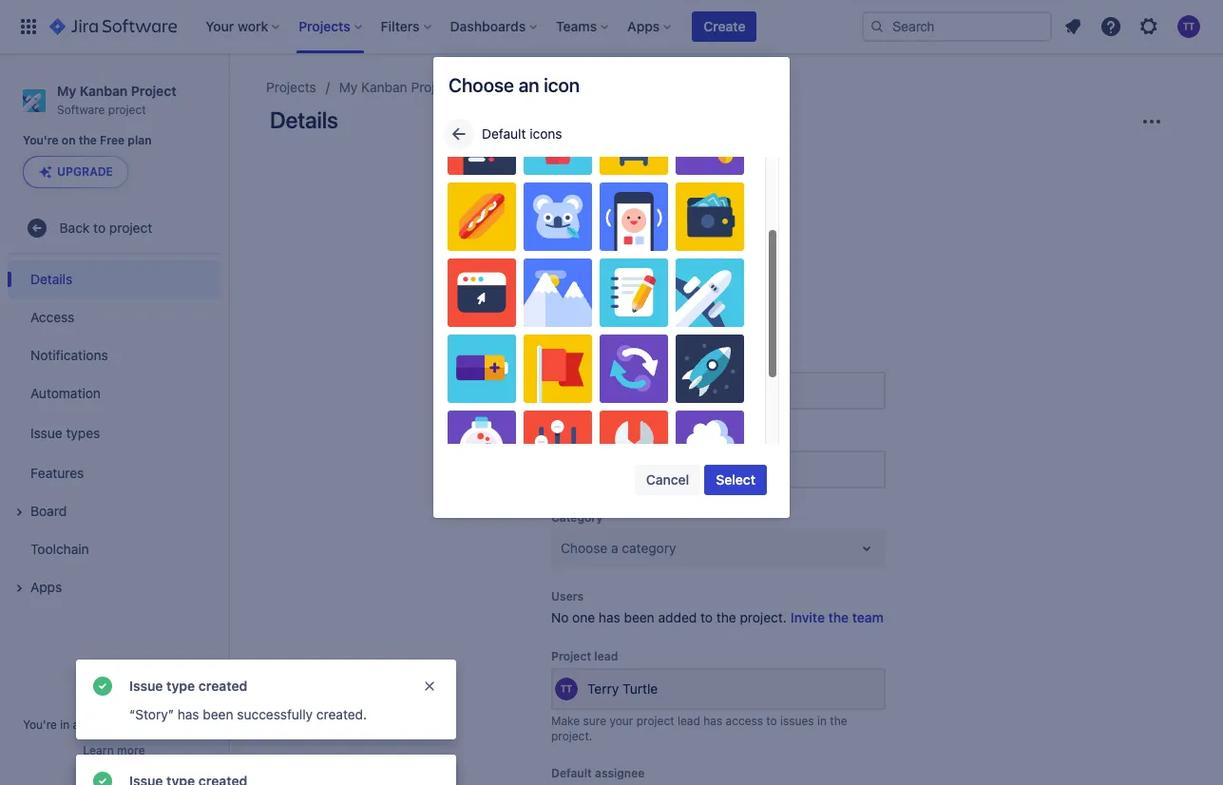 Task type: vqa. For each thing, say whether or not it's contained in the screenshot.
the rightmost 'icon'
yes



Task type: describe. For each thing, give the bounding box(es) containing it.
icon inside choose an icon dialog
[[544, 74, 580, 96]]

category
[[551, 510, 603, 525]]

toolchain
[[30, 541, 89, 557]]

choose an icon
[[449, 74, 580, 96]]

invite the team button
[[791, 608, 884, 627]]

to inside back to project link
[[93, 219, 106, 236]]

issue types
[[30, 425, 100, 441]]

open image
[[855, 537, 878, 560]]

assignee
[[595, 766, 645, 780]]

"story" has been successfully created.
[[129, 706, 367, 722]]

an
[[519, 74, 539, 96]]

upgrade
[[57, 165, 113, 179]]

cancel button
[[635, 464, 701, 495]]

name
[[551, 353, 584, 367]]

successfully
[[237, 706, 313, 722]]

the right added at the right of page
[[716, 609, 736, 625]]

toolchain link
[[8, 531, 221, 569]]

issues
[[780, 714, 814, 728]]

plan
[[128, 133, 152, 147]]

learn more button
[[83, 743, 145, 758]]

project settings
[[477, 79, 574, 95]]

0 horizontal spatial has
[[177, 706, 199, 722]]

board button
[[8, 493, 221, 531]]

one
[[572, 609, 595, 625]]

key
[[551, 431, 572, 446]]

"story"
[[129, 706, 174, 722]]

default assignee
[[551, 766, 645, 780]]

features
[[30, 465, 84, 481]]

project avatar image
[[658, 160, 779, 281]]

apps
[[30, 579, 62, 595]]

to inside make sure your project lead has access to issues in the project.
[[766, 714, 777, 728]]

lead inside make sure your project lead has access to issues in the project.
[[678, 714, 700, 728]]

users
[[551, 589, 584, 603]]

project up the terry turtle image
[[551, 649, 591, 663]]

choose for choose an icon
[[449, 74, 514, 96]]

the inside make sure your project lead has access to issues in the project.
[[830, 714, 847, 728]]

managed
[[114, 718, 164, 732]]

types
[[66, 425, 100, 441]]

terry
[[587, 681, 619, 697]]

project up 'details' link
[[109, 219, 152, 236]]

learn
[[83, 743, 114, 757]]

details link
[[8, 261, 221, 299]]

type
[[166, 678, 195, 694]]

you're for you're on the free plan
[[23, 133, 59, 147]]

more
[[117, 743, 145, 757]]

terry turtle
[[587, 681, 658, 697]]

sure
[[583, 714, 606, 728]]

choose an icon dialog
[[433, 57, 790, 518]]

created
[[198, 678, 248, 694]]

invite
[[791, 609, 825, 625]]

in inside make sure your project lead has access to issues in the project.
[[817, 714, 827, 728]]

no
[[551, 609, 569, 625]]

change icon button
[[668, 297, 769, 327]]

select button
[[705, 464, 767, 495]]

project inside my kanban project link
[[411, 79, 455, 95]]

1 horizontal spatial details
[[270, 106, 338, 133]]

projects
[[266, 79, 316, 95]]

software
[[57, 102, 105, 117]]

learn more
[[83, 743, 145, 757]]

make
[[551, 714, 580, 728]]

primary element
[[11, 0, 862, 53]]

dismiss image
[[422, 679, 437, 694]]

my for my kanban project software project
[[57, 83, 76, 99]]

choose a category
[[561, 540, 676, 556]]

you're in a team-managed project
[[23, 718, 205, 732]]

features link
[[8, 455, 221, 493]]

back to project
[[59, 219, 152, 236]]

Search field
[[862, 11, 1052, 42]]

choose for choose a category
[[561, 540, 608, 556]]

the right on
[[79, 133, 97, 147]]

details inside group
[[30, 271, 72, 287]]

change
[[679, 303, 728, 319]]

access link
[[8, 299, 221, 337]]

turtle
[[623, 681, 658, 697]]

project down issue type created
[[167, 718, 205, 732]]

notifications
[[30, 347, 108, 363]]

search image
[[870, 19, 885, 34]]

users no one has been added to the project. invite the team
[[551, 589, 884, 625]]

project. inside make sure your project lead has access to issues in the project.
[[551, 729, 592, 743]]

terry turtle image
[[555, 678, 578, 700]]

my kanban project
[[339, 79, 455, 95]]

make sure your project lead has access to issues in the project.
[[551, 714, 847, 743]]

1 horizontal spatial a
[[611, 540, 618, 556]]

back
[[59, 219, 90, 236]]

project inside make sure your project lead has access to issues in the project.
[[637, 714, 674, 728]]

cancel
[[646, 471, 689, 487]]

project inside my kanban project software project
[[108, 102, 146, 117]]

has inside users no one has been added to the project. invite the team
[[599, 609, 620, 625]]

team
[[852, 609, 884, 625]]



Task type: locate. For each thing, give the bounding box(es) containing it.
project lead
[[551, 649, 618, 663]]

a
[[611, 540, 618, 556], [73, 718, 79, 732]]

my
[[339, 79, 358, 95], [57, 83, 76, 99]]

select
[[716, 471, 756, 487]]

in right issues
[[817, 714, 827, 728]]

0 horizontal spatial project.
[[551, 729, 592, 743]]

project right your at the bottom of the page
[[637, 714, 674, 728]]

0 horizontal spatial lead
[[594, 649, 618, 663]]

project. down 'make'
[[551, 729, 592, 743]]

0 vertical spatial default
[[482, 125, 526, 141]]

details
[[270, 106, 338, 133], [30, 271, 72, 287]]

1 horizontal spatial default
[[551, 766, 592, 780]]

default for default icons
[[482, 125, 526, 141]]

2 horizontal spatial to
[[766, 714, 777, 728]]

my inside my kanban project software project
[[57, 83, 76, 99]]

my up 'software'
[[57, 83, 76, 99]]

2 horizontal spatial has
[[704, 714, 723, 728]]

project inside my kanban project software project
[[131, 83, 176, 99]]

0 horizontal spatial a
[[73, 718, 79, 732]]

2 vertical spatial to
[[766, 714, 777, 728]]

default left assignee
[[551, 766, 592, 780]]

project up the plan
[[108, 102, 146, 117]]

0 vertical spatial icon
[[544, 74, 580, 96]]

0 horizontal spatial kanban
[[80, 83, 128, 99]]

the
[[79, 133, 97, 147], [716, 609, 736, 625], [828, 609, 849, 625], [830, 714, 847, 728]]

create
[[704, 18, 746, 34]]

0 vertical spatial project.
[[740, 609, 787, 625]]

you're left team-
[[23, 718, 57, 732]]

in left team-
[[60, 718, 70, 732]]

0 vertical spatial lead
[[594, 649, 618, 663]]

project settings link
[[477, 76, 574, 99]]

kanban inside my kanban project software project
[[80, 83, 128, 99]]

choose
[[449, 74, 514, 96], [561, 540, 608, 556]]

0 vertical spatial details
[[270, 106, 338, 133]]

users element
[[551, 608, 886, 627]]

1 horizontal spatial to
[[701, 609, 713, 625]]

project up go back 'icon' at left
[[411, 79, 455, 95]]

my for my kanban project
[[339, 79, 358, 95]]

added
[[658, 609, 697, 625]]

project. left "invite"
[[740, 609, 787, 625]]

to right back
[[93, 219, 106, 236]]

you're for you're in a team-managed project
[[23, 718, 57, 732]]

0 vertical spatial you're
[[23, 133, 59, 147]]

Key field
[[553, 452, 884, 487]]

icon right change
[[731, 303, 758, 319]]

group
[[8, 255, 221, 612]]

1 vertical spatial a
[[73, 718, 79, 732]]

my kanban project link
[[339, 76, 455, 99]]

been
[[624, 609, 655, 625], [203, 706, 233, 722]]

2 you're from the top
[[23, 718, 57, 732]]

icon right the an
[[544, 74, 580, 96]]

0 horizontal spatial issue
[[30, 425, 62, 441]]

apps button
[[8, 569, 221, 607]]

1 horizontal spatial kanban
[[361, 79, 407, 95]]

on
[[62, 133, 76, 147]]

to right added at the right of page
[[701, 609, 713, 625]]

lead up terry
[[594, 649, 618, 663]]

1 horizontal spatial choose
[[561, 540, 608, 556]]

create banner
[[0, 0, 1223, 53]]

success image
[[91, 675, 114, 698], [91, 770, 114, 785], [91, 770, 114, 785]]

issue up ""story"" at the bottom of the page
[[129, 678, 163, 694]]

category
[[622, 540, 676, 556]]

1 vertical spatial issue
[[129, 678, 163, 694]]

1 horizontal spatial issue
[[129, 678, 163, 694]]

board
[[30, 503, 67, 519]]

0 horizontal spatial choose
[[449, 74, 514, 96]]

select a default avatar option group
[[444, 106, 779, 486]]

you're left on
[[23, 133, 59, 147]]

1 vertical spatial choose
[[561, 540, 608, 556]]

1 horizontal spatial project.
[[740, 609, 787, 625]]

icon
[[544, 74, 580, 96], [731, 303, 758, 319]]

to inside users no one has been added to the project. invite the team
[[701, 609, 713, 625]]

0 vertical spatial been
[[624, 609, 655, 625]]

1 vertical spatial been
[[203, 706, 233, 722]]

default left icons
[[482, 125, 526, 141]]

0 horizontal spatial icon
[[544, 74, 580, 96]]

1 horizontal spatial been
[[624, 609, 655, 625]]

project left settings
[[477, 79, 521, 95]]

change icon
[[679, 303, 758, 319]]

icon inside change icon button
[[731, 303, 758, 319]]

lead
[[594, 649, 618, 663], [678, 714, 700, 728]]

group containing details
[[8, 255, 221, 612]]

kanban for my kanban project
[[361, 79, 407, 95]]

issue type created
[[129, 678, 248, 694]]

default inside choose an icon dialog
[[482, 125, 526, 141]]

issue for issue type created
[[129, 678, 163, 694]]

team-
[[82, 718, 114, 732]]

back to project link
[[8, 209, 221, 247]]

1 vertical spatial project.
[[551, 729, 592, 743]]

details down projects link
[[270, 106, 338, 133]]

default icons
[[482, 125, 562, 141]]

choose left the an
[[449, 74, 514, 96]]

a left category
[[611, 540, 618, 556]]

1 horizontal spatial icon
[[731, 303, 758, 319]]

free
[[100, 133, 125, 147]]

has left the access
[[704, 714, 723, 728]]

to left issues
[[766, 714, 777, 728]]

0 horizontal spatial my
[[57, 83, 76, 99]]

1 horizontal spatial has
[[599, 609, 620, 625]]

0 horizontal spatial default
[[482, 125, 526, 141]]

the left 'team'
[[828, 609, 849, 625]]

project up the plan
[[131, 83, 176, 99]]

1 vertical spatial to
[[701, 609, 713, 625]]

1 vertical spatial icon
[[731, 303, 758, 319]]

has inside make sure your project lead has access to issues in the project.
[[704, 714, 723, 728]]

been down created on the left bottom
[[203, 706, 233, 722]]

has down issue type created
[[177, 706, 199, 722]]

my right projects
[[339, 79, 358, 95]]

has
[[599, 609, 620, 625], [177, 706, 199, 722], [704, 714, 723, 728]]

been inside users no one has been added to the project. invite the team
[[624, 609, 655, 625]]

been left added at the right of page
[[624, 609, 655, 625]]

0 horizontal spatial in
[[60, 718, 70, 732]]

1 vertical spatial details
[[30, 271, 72, 287]]

1 vertical spatial lead
[[678, 714, 700, 728]]

choose inside dialog
[[449, 74, 514, 96]]

automation link
[[8, 375, 221, 413]]

kanban up 'software'
[[80, 83, 128, 99]]

automation
[[30, 385, 101, 401]]

you're
[[23, 133, 59, 147], [23, 718, 57, 732]]

settings
[[524, 79, 574, 95]]

project. inside users no one has been added to the project. invite the team
[[740, 609, 787, 625]]

created.
[[316, 706, 367, 722]]

has right one
[[599, 609, 620, 625]]

kanban
[[361, 79, 407, 95], [80, 83, 128, 99]]

notifications link
[[8, 337, 221, 375]]

1 horizontal spatial in
[[817, 714, 827, 728]]

project.
[[740, 609, 787, 625], [551, 729, 592, 743]]

icons
[[530, 125, 562, 141]]

access
[[726, 714, 763, 728]]

issue left types
[[30, 425, 62, 441]]

0 horizontal spatial details
[[30, 271, 72, 287]]

1 horizontal spatial lead
[[678, 714, 700, 728]]

issue
[[30, 425, 62, 441], [129, 678, 163, 694]]

default for default assignee
[[551, 766, 592, 780]]

your
[[610, 714, 633, 728]]

default
[[482, 125, 526, 141], [551, 766, 592, 780]]

details up access
[[30, 271, 72, 287]]

0 horizontal spatial been
[[203, 706, 233, 722]]

issue inside group
[[30, 425, 62, 441]]

issue for issue types
[[30, 425, 62, 441]]

access
[[30, 309, 74, 325]]

kanban for my kanban project software project
[[80, 83, 128, 99]]

1 vertical spatial you're
[[23, 718, 57, 732]]

1 vertical spatial default
[[551, 766, 592, 780]]

go back image
[[448, 122, 470, 145]]

the right issues
[[830, 714, 847, 728]]

0 vertical spatial choose
[[449, 74, 514, 96]]

lead left the access
[[678, 714, 700, 728]]

0 vertical spatial issue
[[30, 425, 62, 441]]

you're on the free plan
[[23, 133, 152, 147]]

issue types link
[[8, 413, 221, 455]]

my kanban project software project
[[57, 83, 176, 117]]

jira software image
[[49, 15, 177, 38], [49, 15, 177, 38]]

create button
[[692, 11, 757, 42]]

to
[[93, 219, 106, 236], [701, 609, 713, 625], [766, 714, 777, 728]]

my inside my kanban project link
[[339, 79, 358, 95]]

project
[[108, 102, 146, 117], [109, 219, 152, 236], [637, 714, 674, 728], [167, 718, 205, 732]]

0 horizontal spatial to
[[93, 219, 106, 236]]

0 vertical spatial to
[[93, 219, 106, 236]]

1 horizontal spatial my
[[339, 79, 358, 95]]

0 vertical spatial a
[[611, 540, 618, 556]]

Name field
[[553, 374, 884, 408]]

kanban down primary element
[[361, 79, 407, 95]]

projects link
[[266, 76, 316, 99]]

a left team-
[[73, 718, 79, 732]]

project
[[411, 79, 455, 95], [477, 79, 521, 95], [131, 83, 176, 99], [551, 649, 591, 663]]

choose down category
[[561, 540, 608, 556]]

1 you're from the top
[[23, 133, 59, 147]]

upgrade button
[[24, 157, 127, 188]]

project inside project settings link
[[477, 79, 521, 95]]



